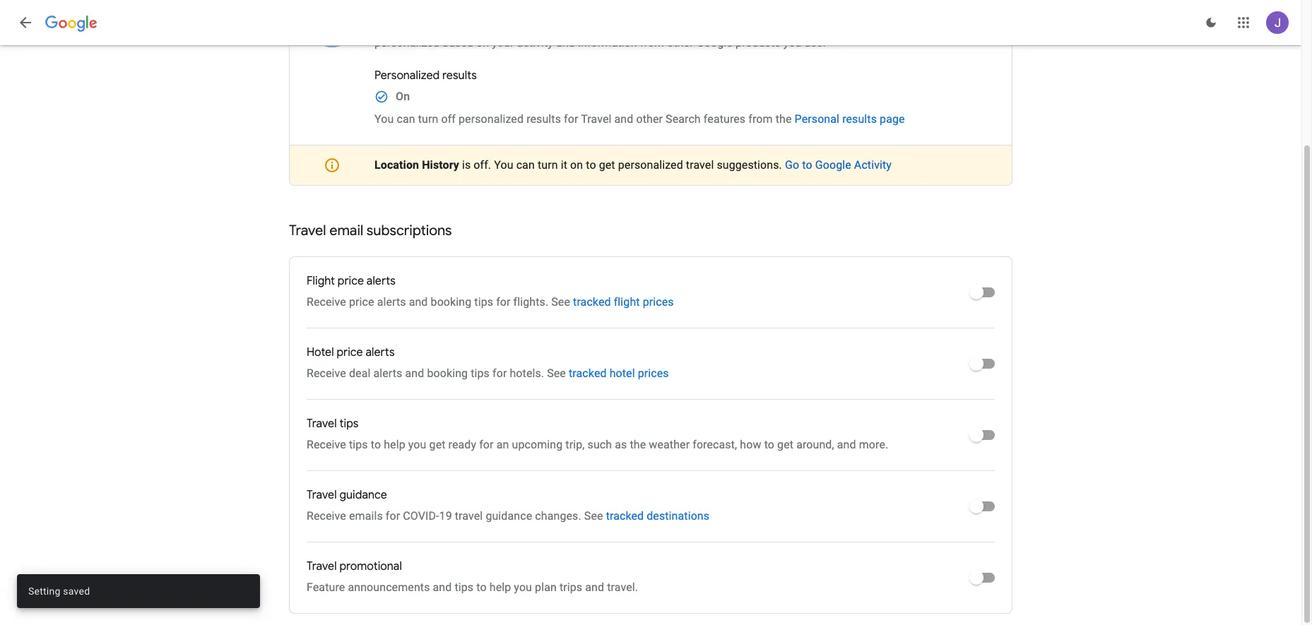 Task type: vqa. For each thing, say whether or not it's contained in the screenshot.


Task type: locate. For each thing, give the bounding box(es) containing it.
travel
[[401, 19, 429, 33], [686, 158, 714, 172], [455, 510, 483, 523]]

and
[[746, 19, 765, 33], [556, 36, 575, 49], [615, 112, 634, 126], [409, 295, 428, 309], [405, 367, 424, 380], [837, 438, 856, 452], [433, 581, 452, 594], [585, 581, 604, 594]]

guidance
[[340, 488, 387, 503], [486, 510, 532, 523]]

2 horizontal spatial travel
[[686, 158, 714, 172]]

1 horizontal spatial google
[[815, 158, 852, 172]]

on
[[396, 90, 410, 103]]

1 vertical spatial your
[[492, 36, 514, 49]]

1 horizontal spatial travel
[[455, 510, 483, 523]]

for for flight price alerts
[[496, 295, 511, 309]]

your
[[596, 19, 618, 33], [492, 36, 514, 49]]

changes.
[[535, 510, 582, 523]]

receive inside travel tips receive tips to help you get ready for an upcoming trip, such as the weather forecast, how to get around, and more.
[[307, 438, 346, 452]]

go to google activity link
[[785, 158, 892, 172]]

2 vertical spatial travel
[[455, 510, 483, 523]]

google
[[697, 36, 733, 49], [815, 158, 852, 172]]

tracked inside flight price alerts receive price alerts and booking tips for flights. see tracked flight prices
[[573, 295, 611, 309]]

other down recent
[[667, 36, 694, 49]]

the left personal
[[776, 112, 792, 126]]

0 horizontal spatial from
[[640, 36, 664, 49]]

0 vertical spatial guidance
[[340, 488, 387, 503]]

setting
[[28, 586, 61, 597]]

19
[[439, 510, 452, 523]]

get left ready
[[429, 438, 446, 452]]

travel for travel tips receive tips to help you get ready for an upcoming trip, such as the weather forecast, how to get around, and more.
[[307, 417, 337, 431]]

you
[[784, 36, 802, 49], [408, 438, 427, 452], [514, 581, 532, 594]]

destinations
[[647, 510, 710, 523]]

0 horizontal spatial help
[[384, 438, 406, 452]]

your travel recommendations are based on your interests, recent activity, and places you've visited. your search results are personalized based on your activity and information from other google products you use.
[[375, 19, 995, 49]]

0 vertical spatial prices
[[643, 295, 674, 309]]

results right search
[[941, 19, 976, 33]]

2 horizontal spatial get
[[778, 438, 794, 452]]

1 vertical spatial can
[[516, 158, 535, 172]]

prices
[[643, 295, 674, 309], [638, 367, 669, 380]]

prices for hotel price alerts
[[638, 367, 669, 380]]

from right features
[[749, 112, 773, 126]]

tips inside travel promotional feature announcements and tips to help you plan trips and travel.
[[455, 581, 474, 594]]

see right flights.
[[551, 295, 570, 309]]

see inside flight price alerts receive price alerts and booking tips for flights. see tracked flight prices
[[551, 295, 570, 309]]

can down on
[[397, 112, 415, 126]]

tracked hotel prices link
[[569, 367, 669, 380]]

personalized up personalized at the top left of page
[[375, 36, 440, 49]]

change appearance image
[[1194, 6, 1228, 40]]

your
[[375, 19, 398, 33], [878, 19, 901, 33]]

1 vertical spatial prices
[[638, 367, 669, 380]]

2 horizontal spatial you
[[784, 36, 802, 49]]

2 vertical spatial price
[[337, 346, 363, 360]]

1 horizontal spatial you
[[494, 158, 514, 172]]

the right as
[[630, 438, 646, 452]]

prices inside hotel price alerts receive deal alerts and booking tips for hotels. see tracked hotel prices
[[638, 367, 669, 380]]

for inside flight price alerts receive price alerts and booking tips for flights. see tracked flight prices
[[496, 295, 511, 309]]

results up off
[[443, 69, 477, 83]]

0 vertical spatial you
[[784, 36, 802, 49]]

travel right 19
[[455, 510, 483, 523]]

location history is off. you can turn it on to get personalized travel suggestions. go to google activity
[[375, 158, 892, 172]]

0 horizontal spatial you
[[408, 438, 427, 452]]

0 horizontal spatial the
[[630, 438, 646, 452]]

you left plan
[[514, 581, 532, 594]]

get left the around, on the right bottom of page
[[778, 438, 794, 452]]

for up the it in the left top of the page
[[564, 112, 578, 126]]

0 horizontal spatial your
[[492, 36, 514, 49]]

tracked inside hotel price alerts receive deal alerts and booking tips for hotels. see tracked hotel prices
[[569, 367, 607, 380]]

places
[[768, 19, 801, 33]]

results
[[941, 19, 976, 33], [443, 69, 477, 83], [527, 112, 561, 126], [843, 112, 877, 126]]

turn
[[418, 112, 438, 126], [538, 158, 558, 172]]

0 vertical spatial booking
[[431, 295, 472, 309]]

you left ready
[[408, 438, 427, 452]]

1 horizontal spatial help
[[490, 581, 511, 594]]

1 vertical spatial you
[[494, 158, 514, 172]]

you down places
[[784, 36, 802, 49]]

0 vertical spatial help
[[384, 438, 406, 452]]

0 vertical spatial based
[[546, 19, 577, 33]]

hotel
[[610, 367, 635, 380]]

for inside travel tips receive tips to help you get ready for an upcoming trip, such as the weather forecast, how to get around, and more.
[[479, 438, 494, 452]]

0 horizontal spatial personalized
[[375, 36, 440, 49]]

2 your from the left
[[878, 19, 901, 33]]

based up "activity"
[[546, 19, 577, 33]]

your left search
[[878, 19, 901, 33]]

you can turn off personalized results for travel and other search features from the personal results page
[[375, 112, 905, 126]]

you inside travel promotional feature announcements and tips to help you plan trips and travel.
[[514, 581, 532, 594]]

setting saved
[[28, 586, 90, 597]]

you up location
[[375, 112, 394, 126]]

1 receive from the top
[[307, 295, 346, 309]]

are up "activity"
[[527, 19, 543, 33]]

and inside travel tips receive tips to help you get ready for an upcoming trip, such as the weather forecast, how to get around, and more.
[[837, 438, 856, 452]]

results up the it in the left top of the page
[[527, 112, 561, 126]]

0 horizontal spatial based
[[443, 36, 474, 49]]

on down recommendations
[[476, 36, 489, 49]]

forecast,
[[693, 438, 737, 452]]

more.
[[859, 438, 889, 452]]

travel inside travel tips receive tips to help you get ready for an upcoming trip, such as the weather forecast, how to get around, and more.
[[307, 417, 337, 431]]

you
[[375, 112, 394, 126], [494, 158, 514, 172]]

google down activity,
[[697, 36, 733, 49]]

recommendations
[[431, 19, 524, 33]]

travel inside 'travel guidance receive emails for covid-19 travel guidance changes. see tracked destinations'
[[455, 510, 483, 523]]

turn left off
[[418, 112, 438, 126]]

1 your from the left
[[375, 19, 398, 33]]

email
[[329, 222, 363, 240]]

0 vertical spatial can
[[397, 112, 415, 126]]

see right changes.
[[584, 510, 603, 523]]

booking for hotel price alerts
[[427, 367, 468, 380]]

for inside hotel price alerts receive deal alerts and booking tips for hotels. see tracked hotel prices
[[493, 367, 507, 380]]

3 receive from the top
[[307, 438, 346, 452]]

can left the it in the left top of the page
[[516, 158, 535, 172]]

on right the it in the left top of the page
[[570, 158, 583, 172]]

for left flights.
[[496, 295, 511, 309]]

turn left the it in the left top of the page
[[538, 158, 558, 172]]

an
[[497, 438, 509, 452]]

0 vertical spatial google
[[697, 36, 733, 49]]

personalized results
[[375, 69, 477, 83]]

2 vertical spatial tracked
[[606, 510, 644, 523]]

google inside the your travel recommendations are based on your interests, recent activity, and places you've visited. your search results are personalized based on your activity and information from other google products you use.
[[697, 36, 733, 49]]

0 vertical spatial your
[[596, 19, 618, 33]]

guidance up emails
[[340, 488, 387, 503]]

other inside the your travel recommendations are based on your interests, recent activity, and places you've visited. your search results are personalized based on your activity and information from other google products you use.
[[667, 36, 694, 49]]

travel for travel email subscriptions
[[289, 222, 326, 240]]

saved
[[63, 586, 90, 597]]

1 vertical spatial the
[[630, 438, 646, 452]]

1 vertical spatial based
[[443, 36, 474, 49]]

tracked for hotel price alerts
[[569, 367, 607, 380]]

search
[[904, 19, 939, 33]]

1 horizontal spatial based
[[546, 19, 577, 33]]

from down "interests,"
[[640, 36, 664, 49]]

and inside flight price alerts receive price alerts and booking tips for flights. see tracked flight prices
[[409, 295, 428, 309]]

help left ready
[[384, 438, 406, 452]]

0 vertical spatial price
[[338, 274, 364, 288]]

prices inside flight price alerts receive price alerts and booking tips for flights. see tracked flight prices
[[643, 295, 674, 309]]

0 horizontal spatial travel
[[401, 19, 429, 33]]

0 vertical spatial turn
[[418, 112, 438, 126]]

you inside travel tips receive tips to help you get ready for an upcoming trip, such as the weather forecast, how to get around, and more.
[[408, 438, 427, 452]]

2 vertical spatial you
[[514, 581, 532, 594]]

receive inside flight price alerts receive price alerts and booking tips for flights. see tracked flight prices
[[307, 295, 346, 309]]

your down recommendations
[[492, 36, 514, 49]]

on
[[580, 19, 593, 33], [476, 36, 489, 49], [570, 158, 583, 172]]

price inside hotel price alerts receive deal alerts and booking tips for hotels. see tracked hotel prices
[[337, 346, 363, 360]]

from inside the your travel recommendations are based on your interests, recent activity, and places you've visited. your search results are personalized based on your activity and information from other google products you use.
[[640, 36, 664, 49]]

flight
[[614, 295, 640, 309]]

activity
[[517, 36, 553, 49]]

0 horizontal spatial guidance
[[340, 488, 387, 503]]

tips
[[474, 295, 493, 309], [471, 367, 490, 380], [340, 417, 359, 431], [349, 438, 368, 452], [455, 581, 474, 594]]

0 vertical spatial travel
[[401, 19, 429, 33]]

can
[[397, 112, 415, 126], [516, 158, 535, 172]]

1 vertical spatial google
[[815, 158, 852, 172]]

travel up personalized at the top left of page
[[401, 19, 429, 33]]

booking
[[431, 295, 472, 309], [427, 367, 468, 380]]

booking inside hotel price alerts receive deal alerts and booking tips for hotels. see tracked hotel prices
[[427, 367, 468, 380]]

2 vertical spatial see
[[584, 510, 603, 523]]

0 horizontal spatial turn
[[418, 112, 438, 126]]

1 horizontal spatial are
[[979, 19, 995, 33]]

hotel
[[307, 346, 334, 360]]

travel for travel guidance receive emails for covid-19 travel guidance changes. see tracked destinations
[[307, 488, 337, 503]]

personalized
[[375, 69, 440, 83]]

other left 'search'
[[636, 112, 663, 126]]

1 horizontal spatial guidance
[[486, 510, 532, 523]]

receive
[[307, 295, 346, 309], [307, 367, 346, 380], [307, 438, 346, 452], [307, 510, 346, 523]]

go
[[785, 158, 800, 172]]

2 receive from the top
[[307, 367, 346, 380]]

help inside travel tips receive tips to help you get ready for an upcoming trip, such as the weather forecast, how to get around, and more.
[[384, 438, 406, 452]]

see
[[551, 295, 570, 309], [547, 367, 566, 380], [584, 510, 603, 523]]

tracked left destinations
[[606, 510, 644, 523]]

covid-
[[403, 510, 439, 523]]

0 vertical spatial other
[[667, 36, 694, 49]]

feature
[[307, 581, 345, 594]]

google left activity
[[815, 158, 852, 172]]

your up personalized at the top left of page
[[375, 19, 398, 33]]

tracked
[[573, 295, 611, 309], [569, 367, 607, 380], [606, 510, 644, 523]]

results left page
[[843, 112, 877, 126]]

help
[[384, 438, 406, 452], [490, 581, 511, 594]]

to
[[586, 158, 596, 172], [802, 158, 813, 172], [371, 438, 381, 452], [764, 438, 775, 452], [477, 581, 487, 594]]

0 horizontal spatial you
[[375, 112, 394, 126]]

1 horizontal spatial you
[[514, 581, 532, 594]]

1 horizontal spatial your
[[878, 19, 901, 33]]

0 horizontal spatial your
[[375, 19, 398, 33]]

go back image
[[17, 14, 34, 31]]

from
[[640, 36, 664, 49], [749, 112, 773, 126]]

are
[[527, 19, 543, 33], [979, 19, 995, 33]]

based
[[546, 19, 577, 33], [443, 36, 474, 49]]

tracked left flight at the left top of page
[[573, 295, 611, 309]]

page
[[880, 112, 905, 126]]

1 vertical spatial booking
[[427, 367, 468, 380]]

1 horizontal spatial can
[[516, 158, 535, 172]]

4 receive from the top
[[307, 510, 346, 523]]

travel inside 'travel guidance receive emails for covid-19 travel guidance changes. see tracked destinations'
[[307, 488, 337, 503]]

personal results page link
[[795, 112, 905, 126]]

tracked left hotel
[[569, 367, 607, 380]]

activity,
[[705, 19, 743, 33]]

2 horizontal spatial personalized
[[618, 158, 683, 172]]

0 vertical spatial see
[[551, 295, 570, 309]]

activity
[[854, 158, 892, 172]]

on up information
[[580, 19, 593, 33]]

such
[[588, 438, 612, 452]]

trips
[[560, 581, 583, 594]]

personal
[[795, 112, 840, 126]]

1 horizontal spatial turn
[[538, 158, 558, 172]]

features
[[704, 112, 746, 126]]

travel
[[581, 112, 612, 126], [289, 222, 326, 240], [307, 417, 337, 431], [307, 488, 337, 503], [307, 560, 337, 574]]

prices right flight at the left top of page
[[643, 295, 674, 309]]

1 vertical spatial see
[[547, 367, 566, 380]]

booking inside flight price alerts receive price alerts and booking tips for flights. see tracked flight prices
[[431, 295, 472, 309]]

1 vertical spatial help
[[490, 581, 511, 594]]

the
[[776, 112, 792, 126], [630, 438, 646, 452]]

you've
[[804, 19, 836, 33]]

for left an
[[479, 438, 494, 452]]

help left plan
[[490, 581, 511, 594]]

are right search
[[979, 19, 995, 33]]

1 vertical spatial from
[[749, 112, 773, 126]]

alerts
[[367, 274, 396, 288], [377, 295, 406, 309], [366, 346, 395, 360], [374, 367, 402, 380]]

personalized right off
[[459, 112, 524, 126]]

travel inside travel promotional feature announcements and tips to help you plan trips and travel.
[[307, 560, 337, 574]]

travel email subscriptions
[[289, 222, 452, 240]]

off
[[441, 112, 456, 126]]

prices right hotel
[[638, 367, 669, 380]]

guidance left changes.
[[486, 510, 532, 523]]

1 vertical spatial tracked
[[569, 367, 607, 380]]

1 horizontal spatial other
[[667, 36, 694, 49]]

0 vertical spatial from
[[640, 36, 664, 49]]

get right the it in the left top of the page
[[599, 158, 615, 172]]

personalized down you can turn off personalized results for travel and other search features from the personal results page
[[618, 158, 683, 172]]

travel down 'search'
[[686, 158, 714, 172]]

personalized
[[375, 36, 440, 49], [459, 112, 524, 126], [618, 158, 683, 172]]

see inside hotel price alerts receive deal alerts and booking tips for hotels. see tracked hotel prices
[[547, 367, 566, 380]]

based down recommendations
[[443, 36, 474, 49]]

emails
[[349, 510, 383, 523]]

0 vertical spatial the
[[776, 112, 792, 126]]

how
[[740, 438, 762, 452]]

for
[[564, 112, 578, 126], [496, 295, 511, 309], [493, 367, 507, 380], [479, 438, 494, 452], [386, 510, 400, 523]]

flight
[[307, 274, 335, 288]]

1 horizontal spatial your
[[596, 19, 618, 33]]

you right the off.
[[494, 158, 514, 172]]

1 vertical spatial you
[[408, 438, 427, 452]]

for inside 'travel guidance receive emails for covid-19 travel guidance changes. see tracked destinations'
[[386, 510, 400, 523]]

products
[[736, 36, 781, 49]]

0 vertical spatial tracked
[[573, 295, 611, 309]]

1 vertical spatial turn
[[538, 158, 558, 172]]

0 horizontal spatial other
[[636, 112, 663, 126]]

0 horizontal spatial google
[[697, 36, 733, 49]]

for right emails
[[386, 510, 400, 523]]

1 horizontal spatial personalized
[[459, 112, 524, 126]]

see for hotel price alerts
[[547, 367, 566, 380]]

price for flight
[[338, 274, 364, 288]]

travel tips receive tips to help you get ready for an upcoming trip, such as the weather forecast, how to get around, and more.
[[307, 417, 889, 452]]

hotel price alerts receive deal alerts and booking tips for hotels. see tracked hotel prices
[[307, 346, 669, 380]]

your up information
[[596, 19, 618, 33]]

see right hotels.
[[547, 367, 566, 380]]

for left hotels.
[[493, 367, 507, 380]]

0 vertical spatial personalized
[[375, 36, 440, 49]]

0 horizontal spatial are
[[527, 19, 543, 33]]

other
[[667, 36, 694, 49], [636, 112, 663, 126]]



Task type: describe. For each thing, give the bounding box(es) containing it.
1 horizontal spatial from
[[749, 112, 773, 126]]

1 vertical spatial travel
[[686, 158, 714, 172]]

for for hotel price alerts
[[493, 367, 507, 380]]

receive inside hotel price alerts receive deal alerts and booking tips for hotels. see tracked hotel prices
[[307, 367, 346, 380]]

hotels.
[[510, 367, 544, 380]]

information
[[578, 36, 637, 49]]

visited.
[[839, 19, 875, 33]]

0 vertical spatial you
[[375, 112, 394, 126]]

use.
[[805, 36, 826, 49]]

the inside travel tips receive tips to help you get ready for an upcoming trip, such as the weather forecast, how to get around, and more.
[[630, 438, 646, 452]]

tracked flight prices link
[[573, 295, 674, 309]]

2 are from the left
[[979, 19, 995, 33]]

travel for travel promotional feature announcements and tips to help you plan trips and travel.
[[307, 560, 337, 574]]

2 vertical spatial on
[[570, 158, 583, 172]]

personalized inside the your travel recommendations are based on your interests, recent activity, and places you've visited. your search results are personalized based on your activity and information from other google products you use.
[[375, 36, 440, 49]]

1 vertical spatial personalized
[[459, 112, 524, 126]]

results inside the your travel recommendations are based on your interests, recent activity, and places you've visited. your search results are personalized based on your activity and information from other google products you use.
[[941, 19, 976, 33]]

history
[[422, 158, 459, 172]]

ready
[[449, 438, 476, 452]]

1 vertical spatial guidance
[[486, 510, 532, 523]]

booking for flight price alerts
[[431, 295, 472, 309]]

announcements
[[348, 581, 430, 594]]

help inside travel promotional feature announcements and tips to help you plan trips and travel.
[[490, 581, 511, 594]]

travel.
[[607, 581, 638, 594]]

1 horizontal spatial get
[[599, 158, 615, 172]]

to inside travel promotional feature announcements and tips to help you plan trips and travel.
[[477, 581, 487, 594]]

1 vertical spatial on
[[476, 36, 489, 49]]

travel guidance receive emails for covid-19 travel guidance changes. see tracked destinations
[[307, 488, 710, 523]]

around,
[[797, 438, 835, 452]]

tips inside hotel price alerts receive deal alerts and booking tips for hotels. see tracked hotel prices
[[471, 367, 490, 380]]

as
[[615, 438, 627, 452]]

recent
[[670, 19, 702, 33]]

promotional
[[340, 560, 402, 574]]

travel promotional feature announcements and tips to help you plan trips and travel.
[[307, 560, 638, 594]]

1 vertical spatial price
[[349, 295, 374, 309]]

weather
[[649, 438, 690, 452]]

it
[[561, 158, 568, 172]]

search
[[666, 112, 701, 126]]

tracked inside 'travel guidance receive emails for covid-19 travel guidance changes. see tracked destinations'
[[606, 510, 644, 523]]

interests,
[[621, 19, 667, 33]]

location
[[375, 158, 419, 172]]

flights.
[[514, 295, 549, 309]]

tracked for flight price alerts
[[573, 295, 611, 309]]

suggestions.
[[717, 158, 782, 172]]

plan
[[535, 581, 557, 594]]

prices for flight price alerts
[[643, 295, 674, 309]]

2 vertical spatial personalized
[[618, 158, 683, 172]]

1 are from the left
[[527, 19, 543, 33]]

tracked destinations link
[[606, 510, 710, 523]]

for for travel tips
[[479, 438, 494, 452]]

0 horizontal spatial can
[[397, 112, 415, 126]]

subscriptions
[[367, 222, 452, 240]]

upcoming
[[512, 438, 563, 452]]

price for hotel
[[337, 346, 363, 360]]

deal
[[349, 367, 371, 380]]

see for flight price alerts
[[551, 295, 570, 309]]

travel inside the your travel recommendations are based on your interests, recent activity, and places you've visited. your search results are personalized based on your activity and information from other google products you use.
[[401, 19, 429, 33]]

you inside the your travel recommendations are based on your interests, recent activity, and places you've visited. your search results are personalized based on your activity and information from other google products you use.
[[784, 36, 802, 49]]

1 vertical spatial other
[[636, 112, 663, 126]]

receive inside 'travel guidance receive emails for covid-19 travel guidance changes. see tracked destinations'
[[307, 510, 346, 523]]

is
[[462, 158, 471, 172]]

tips inside flight price alerts receive price alerts and booking tips for flights. see tracked flight prices
[[474, 295, 493, 309]]

0 horizontal spatial get
[[429, 438, 446, 452]]

trip,
[[566, 438, 585, 452]]

flight price alerts receive price alerts and booking tips for flights. see tracked flight prices
[[307, 274, 674, 309]]

see inside 'travel guidance receive emails for covid-19 travel guidance changes. see tracked destinations'
[[584, 510, 603, 523]]

and inside hotel price alerts receive deal alerts and booking tips for hotels. see tracked hotel prices
[[405, 367, 424, 380]]

0 vertical spatial on
[[580, 19, 593, 33]]

off.
[[474, 158, 491, 172]]

1 horizontal spatial the
[[776, 112, 792, 126]]



